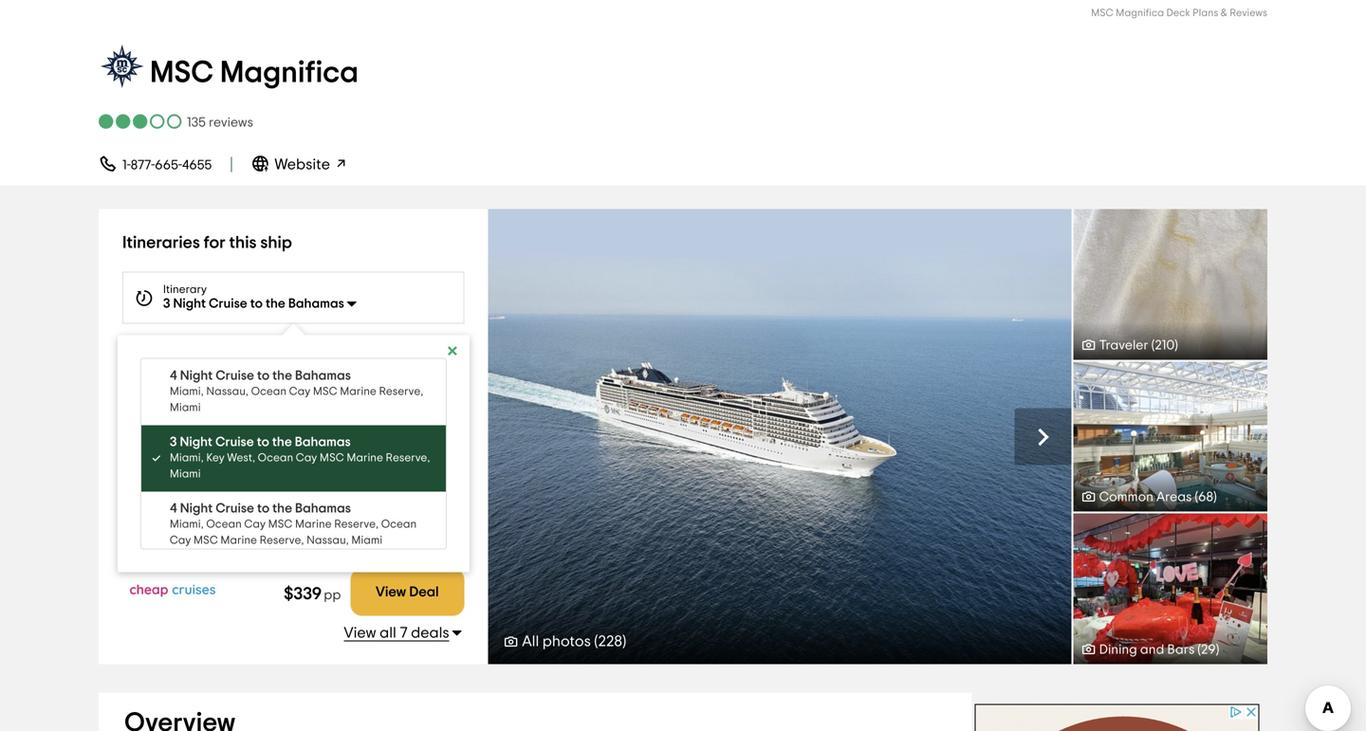 Task type: describe. For each thing, give the bounding box(es) containing it.
deal for pp
[[409, 586, 439, 600]]

4655
[[182, 159, 212, 172]]

dining and bars ( 29 )
[[1100, 644, 1220, 657]]

photos
[[543, 635, 591, 650]]

$339
[[284, 586, 322, 603]]

2 vertical spatial view
[[344, 626, 376, 641]]

magnifica for msc magnifica deck plans & reviews
[[1116, 8, 1165, 18]]

for
[[204, 234, 226, 252]]

( right traveler
[[1152, 339, 1155, 353]]

plans
[[1193, 8, 1219, 18]]

friday,
[[163, 364, 203, 377]]

key inside 'route miami, key west, ocean cay msc marine reserve, miami'
[[196, 431, 217, 445]]

29
[[1202, 644, 1216, 657]]

cay inside 3 night cruise to the bahamas miami, key west, ocean cay msc marine reserve, miami
[[296, 453, 317, 464]]

miami, inside 'route miami, key west, ocean cay msc marine reserve, miami'
[[153, 431, 193, 445]]

common areas ( 68 )
[[1100, 491, 1217, 505]]

cruise for 4 night cruise to the bahamas miami, ocean cay msc marine reserve, ocean cay msc marine reserve, nassau, miami
[[216, 503, 254, 516]]

west, inside 'route miami, key west, ocean cay msc marine reserve, miami'
[[220, 431, 253, 445]]

4 for 4 night cruise to the bahamas miami, ocean cay msc marine reserve, ocean cay msc marine reserve, nassau, miami
[[170, 503, 177, 516]]

135
[[187, 116, 206, 130]]

areas
[[1157, 491, 1193, 505]]

marine inside 'route miami, key west, ocean cay msc marine reserve, miami'
[[184, 445, 227, 458]]

marine inside 4 night cruise to the bahamas miami, nassau, ocean cay msc marine reserve, miami
[[340, 386, 377, 398]]

to for 4 night cruise to the bahamas miami, ocean cay msc marine reserve, ocean cay msc marine reserve, nassau, miami
[[257, 503, 270, 516]]

228
[[599, 635, 623, 650]]

deals
[[411, 626, 450, 641]]

traveler
[[1100, 339, 1149, 353]]

cruise for 3 night cruise to the bahamas
[[209, 298, 248, 311]]

3 night cruise to the bahamas miami, key west, ocean cay msc marine reserve, miami
[[170, 436, 430, 480]]

cruise for 4 night cruise to the bahamas miami, nassau, ocean cay msc marine reserve, miami
[[216, 370, 254, 383]]

west, inside 3 night cruise to the bahamas miami, key west, ocean cay msc marine reserve, miami
[[227, 453, 255, 464]]

the for 4 night cruise to the bahamas miami, nassau, ocean cay msc marine reserve, miami
[[273, 370, 292, 383]]

ocean right $169
[[381, 519, 417, 531]]

dining
[[1100, 644, 1138, 657]]

( right photos
[[595, 635, 599, 650]]

$169
[[318, 516, 341, 527]]

4 for 4 night cruise to the bahamas miami, nassau, ocean cay msc marine reserve, miami
[[170, 370, 177, 383]]

68
[[1199, 491, 1214, 505]]

3 of 5 bubbles image
[[99, 113, 184, 130]]

bahamas for 3 night cruise to the bahamas miami, key west, ocean cay msc marine reserve, miami
[[295, 436, 351, 449]]

reviews
[[209, 116, 253, 130]]

and
[[1141, 644, 1165, 657]]

all photos ( 228 )
[[522, 635, 627, 650]]

the for 4 night cruise to the bahamas miami, ocean cay msc marine reserve, ocean cay msc marine reserve, nassau, miami
[[273, 503, 292, 516]]

route miami, key west, ocean cay msc marine reserve, miami
[[151, 414, 325, 458]]

marine inside 3 night cruise to the bahamas miami, key west, ocean cay msc marine reserve, miami
[[347, 453, 383, 464]]

pp inside $339 pp
[[324, 589, 341, 603]]

3 for 3 night cruise to the bahamas miami, key west, ocean cay msc marine reserve, miami
[[170, 436, 177, 449]]

&
[[1221, 8, 1228, 18]]

full
[[756, 428, 786, 447]]

1-877-665-4655
[[122, 159, 212, 172]]

to for 3 night cruise to the bahamas
[[250, 298, 263, 311]]

night for 3 night cruise to the bahamas miami, key west, ocean cay msc marine reserve, miami
[[180, 436, 213, 449]]

deal for $109
[[409, 529, 439, 543]]

key inside 3 night cruise to the bahamas miami, key west, ocean cay msc marine reserve, miami
[[206, 453, 225, 464]]

12/08/23
[[206, 364, 258, 377]]

msc magnifica
[[150, 58, 359, 88]]

full view
[[756, 428, 827, 447]]

itineraries for this ship
[[122, 234, 292, 252]]

date
[[219, 351, 244, 362]]

877-
[[131, 159, 155, 172]]

website
[[275, 157, 334, 172]]

deck
[[1167, 8, 1191, 18]]

ship
[[260, 234, 292, 252]]

7
[[400, 626, 408, 641]]

bars
[[1168, 644, 1195, 657]]

reviews
[[1230, 8, 1268, 18]]

3 for 3 night cruise to the bahamas
[[163, 298, 170, 311]]

the for 3 night cruise to the bahamas miami, key west, ocean cay msc marine reserve, miami
[[272, 436, 292, 449]]

magnifica for msc magnifica
[[220, 58, 359, 88]]

view for pp
[[376, 586, 406, 600]]

) right bars
[[1216, 644, 1220, 657]]



Task type: vqa. For each thing, say whether or not it's contained in the screenshot.
View corresponding to pp
yes



Task type: locate. For each thing, give the bounding box(es) containing it.
4 down departure
[[170, 370, 177, 383]]

bahamas for 4 night cruise to the bahamas miami, ocean cay msc marine reserve, ocean cay msc marine reserve, nassau, miami
[[295, 503, 351, 516]]

4 inside 4 night cruise to the bahamas miami, nassau, ocean cay msc marine reserve, miami
[[170, 370, 177, 383]]

key down the 12/08/23
[[206, 453, 225, 464]]

itinerary
[[163, 284, 207, 296]]

665-
[[155, 159, 182, 172]]

departure
[[163, 351, 217, 362]]

night for 4 night cruise to the bahamas miami, ocean cay msc marine reserve, ocean cay msc marine reserve, nassau, miami
[[180, 503, 213, 516]]

ocean
[[251, 386, 287, 398], [256, 431, 297, 445], [258, 453, 293, 464], [206, 519, 242, 531], [381, 519, 417, 531]]

) right photos
[[623, 635, 627, 650]]

cruise inside 4 night cruise to the bahamas miami, nassau, ocean cay msc marine reserve, miami
[[216, 370, 254, 383]]

0 vertical spatial magnifica
[[1116, 8, 1165, 18]]

cruise down date
[[216, 370, 254, 383]]

) right traveler
[[1175, 339, 1179, 353]]

view deal up "7"
[[376, 586, 439, 600]]

1 vertical spatial 4
[[170, 503, 177, 516]]

1-
[[122, 159, 131, 172]]

west,
[[220, 431, 253, 445], [227, 453, 255, 464]]

miami inside 4 night cruise to the bahamas miami, nassau, ocean cay msc marine reserve, miami
[[170, 402, 201, 414]]

night down 'route miami, key west, ocean cay msc marine reserve, miami'
[[180, 503, 213, 516]]

nassau, down the 12/08/23
[[206, 386, 249, 398]]

key
[[196, 431, 217, 445], [206, 453, 225, 464]]

departure date friday, 12/08/23
[[163, 351, 258, 377]]

reserve,
[[379, 386, 424, 398], [230, 445, 282, 458], [386, 453, 430, 464], [334, 519, 379, 531], [260, 535, 304, 547]]

) right areas
[[1214, 491, 1217, 505]]

miami, for 3 night cruise to the bahamas miami, key west, ocean cay msc marine reserve, miami
[[170, 453, 204, 464]]

( right areas
[[1196, 491, 1199, 505]]

1-877-665-4655 link
[[99, 154, 212, 173]]

key down friday,
[[196, 431, 217, 445]]

view
[[790, 428, 827, 447]]

to inside 3 night cruise to the bahamas miami, key west, ocean cay msc marine reserve, miami
[[257, 436, 269, 449]]

1 4 from the top
[[170, 370, 177, 383]]

night inside 3 night cruise to the bahamas miami, key west, ocean cay msc marine reserve, miami
[[180, 436, 213, 449]]

ocean left $109
[[206, 519, 242, 531]]

3 night cruise to the bahamas
[[163, 298, 344, 311]]

0 vertical spatial view
[[376, 529, 406, 543]]

1 vertical spatial deal
[[409, 586, 439, 600]]

0 vertical spatial deal
[[409, 529, 439, 543]]

ocean down the 12/08/23
[[251, 386, 287, 398]]

1 vertical spatial view
[[376, 586, 406, 600]]

msc inside 3 night cruise to the bahamas miami, key west, ocean cay msc marine reserve, miami
[[320, 453, 344, 464]]

night down route
[[180, 436, 213, 449]]

miami, for 4 night cruise to the bahamas miami, nassau, ocean cay msc marine reserve, miami
[[170, 386, 204, 398]]

cruise
[[209, 298, 248, 311], [216, 370, 254, 383], [215, 436, 254, 449], [216, 503, 254, 516]]

bahamas up $169
[[295, 503, 351, 516]]

2 view deal from the top
[[376, 586, 439, 600]]

cruise up date
[[209, 298, 248, 311]]

magnifica
[[1116, 8, 1165, 18], [220, 58, 359, 88]]

itineraries
[[122, 234, 200, 252]]

msc
[[1092, 8, 1114, 18], [150, 58, 214, 88], [313, 386, 338, 398], [153, 445, 181, 458], [320, 453, 344, 464], [268, 519, 293, 531], [194, 535, 218, 547]]

1 horizontal spatial magnifica
[[1116, 8, 1165, 18]]

ocean up 4 night cruise to the bahamas miami, ocean cay msc marine reserve, ocean cay msc marine reserve, nassau, miami
[[258, 453, 293, 464]]

bahamas inside 3 night cruise to the bahamas miami, key west, ocean cay msc marine reserve, miami
[[295, 436, 351, 449]]

miami, inside 4 night cruise to the bahamas miami, nassau, ocean cay msc marine reserve, miami
[[170, 386, 204, 398]]

bahamas for 4 night cruise to the bahamas miami, nassau, ocean cay msc marine reserve, miami
[[295, 370, 351, 383]]

1 horizontal spatial nassau,
[[307, 535, 349, 547]]

1 view deal from the top
[[376, 529, 439, 543]]

1 vertical spatial key
[[206, 453, 225, 464]]

210
[[1155, 339, 1175, 353]]

2 4 from the top
[[170, 503, 177, 516]]

4
[[170, 370, 177, 383], [170, 503, 177, 516]]

miami inside 3 night cruise to the bahamas miami, key west, ocean cay msc marine reserve, miami
[[170, 469, 201, 480]]

$169 $109 pp
[[285, 516, 341, 543]]

(
[[1152, 339, 1155, 353], [1196, 491, 1199, 505], [595, 635, 599, 650], [1198, 644, 1202, 657]]

all
[[522, 635, 539, 650]]

reserve, inside 'route miami, key west, ocean cay msc marine reserve, miami'
[[230, 445, 282, 458]]

0 vertical spatial 4
[[170, 370, 177, 383]]

1 deal from the top
[[409, 529, 439, 543]]

bahamas down 4 night cruise to the bahamas miami, nassau, ocean cay msc marine reserve, miami
[[295, 436, 351, 449]]

3 inside 3 night cruise to the bahamas miami, key west, ocean cay msc marine reserve, miami
[[170, 436, 177, 449]]

deal
[[409, 529, 439, 543], [409, 586, 439, 600]]

the inside 3 night cruise to the bahamas miami, key west, ocean cay msc marine reserve, miami
[[272, 436, 292, 449]]

reserve, inside 3 night cruise to the bahamas miami, key west, ocean cay msc marine reserve, miami
[[386, 453, 430, 464]]

miami, for 4 night cruise to the bahamas miami, ocean cay msc marine reserve, ocean cay msc marine reserve, nassau, miami
[[170, 519, 204, 531]]

0 vertical spatial 3
[[163, 298, 170, 311]]

night inside 4 night cruise to the bahamas miami, nassau, ocean cay msc marine reserve, miami
[[180, 370, 213, 383]]

pp inside $169 $109 pp
[[324, 528, 341, 542]]

to down 4 night cruise to the bahamas miami, nassau, ocean cay msc marine reserve, miami
[[257, 436, 269, 449]]

all
[[380, 626, 397, 641]]

bahamas
[[288, 298, 344, 311], [295, 370, 351, 383], [295, 436, 351, 449], [295, 503, 351, 516]]

nassau, down $169
[[307, 535, 349, 547]]

this
[[229, 234, 257, 252]]

3
[[163, 298, 170, 311], [170, 436, 177, 449]]

$109
[[285, 526, 322, 543]]

1 vertical spatial west,
[[227, 453, 255, 464]]

view deal right $169 $109 pp
[[376, 529, 439, 543]]

the for 3 night cruise to the bahamas
[[266, 298, 286, 311]]

0 vertical spatial nassau,
[[206, 386, 249, 398]]

ocean down 4 night cruise to the bahamas miami, nassau, ocean cay msc marine reserve, miami
[[256, 431, 297, 445]]

view for $109
[[376, 529, 406, 543]]

bahamas up 3 night cruise to the bahamas miami, key west, ocean cay msc marine reserve, miami
[[295, 370, 351, 383]]

night down the itinerary
[[173, 298, 206, 311]]

1 pp from the top
[[324, 528, 341, 542]]

view up the all at the left bottom of the page
[[376, 586, 406, 600]]

common
[[1100, 491, 1154, 505]]

to down 3 night cruise to the bahamas miami, key west, ocean cay msc marine reserve, miami
[[257, 503, 270, 516]]

bahamas for 3 night cruise to the bahamas
[[288, 298, 344, 311]]

cruise inside 3 night cruise to the bahamas miami, key west, ocean cay msc marine reserve, miami
[[215, 436, 254, 449]]

1 vertical spatial nassau,
[[307, 535, 349, 547]]

night down departure
[[180, 370, 213, 383]]

nassau,
[[206, 386, 249, 398], [307, 535, 349, 547]]

1 vertical spatial pp
[[324, 589, 341, 603]]

miami down 4 night cruise to the bahamas miami, nassau, ocean cay msc marine reserve, miami
[[285, 445, 321, 458]]

$339 pp
[[284, 586, 341, 603]]

cay inside 'route miami, key west, ocean cay msc marine reserve, miami'
[[300, 431, 325, 445]]

( right bars
[[1198, 644, 1202, 657]]

miami
[[170, 402, 201, 414], [285, 445, 321, 458], [170, 469, 201, 480], [352, 535, 383, 547]]

ocean inside 'route miami, key west, ocean cay msc marine reserve, miami'
[[256, 431, 297, 445]]

miami inside 4 night cruise to the bahamas miami, ocean cay msc marine reserve, ocean cay msc marine reserve, nassau, miami
[[352, 535, 383, 547]]

the
[[266, 298, 286, 311], [273, 370, 292, 383], [272, 436, 292, 449], [273, 503, 292, 516]]

miami inside 'route miami, key west, ocean cay msc marine reserve, miami'
[[285, 445, 321, 458]]

miami,
[[170, 386, 204, 398], [153, 431, 193, 445], [170, 453, 204, 464], [170, 519, 204, 531]]

3 down the itinerary
[[163, 298, 170, 311]]

miami up route
[[170, 402, 201, 414]]

view deal for pp
[[376, 586, 439, 600]]

pp down $169
[[324, 528, 341, 542]]

the up $109
[[273, 503, 292, 516]]

0 horizontal spatial magnifica
[[220, 58, 359, 88]]

nassau, inside 4 night cruise to the bahamas miami, ocean cay msc marine reserve, ocean cay msc marine reserve, nassau, miami
[[307, 535, 349, 547]]

1 vertical spatial magnifica
[[220, 58, 359, 88]]

cay
[[289, 386, 311, 398], [300, 431, 325, 445], [296, 453, 317, 464], [244, 519, 266, 531], [170, 535, 191, 547]]

to inside 4 night cruise to the bahamas miami, nassau, ocean cay msc marine reserve, miami
[[257, 370, 270, 383]]

cruise for 3 night cruise to the bahamas miami, key west, ocean cay msc marine reserve, miami
[[215, 436, 254, 449]]

night inside 4 night cruise to the bahamas miami, ocean cay msc marine reserve, ocean cay msc marine reserve, nassau, miami
[[180, 503, 213, 516]]

ocean inside 3 night cruise to the bahamas miami, key west, ocean cay msc marine reserve, miami
[[258, 453, 293, 464]]

miami down route
[[170, 469, 201, 480]]

the inside 4 night cruise to the bahamas miami, nassau, ocean cay msc marine reserve, miami
[[273, 370, 292, 383]]

traveler ( 210 )
[[1100, 339, 1179, 353]]

0 horizontal spatial nassau,
[[206, 386, 249, 398]]

cay inside 4 night cruise to the bahamas miami, nassau, ocean cay msc marine reserve, miami
[[289, 386, 311, 398]]

bahamas inside 4 night cruise to the bahamas miami, ocean cay msc marine reserve, ocean cay msc marine reserve, nassau, miami
[[295, 503, 351, 516]]

view all 7 deals
[[344, 626, 450, 641]]

pp
[[324, 528, 341, 542], [324, 589, 341, 603]]

4 down route
[[170, 503, 177, 516]]

pp right $339
[[324, 589, 341, 603]]

the down 4 night cruise to the bahamas miami, nassau, ocean cay msc marine reserve, miami
[[272, 436, 292, 449]]

cruise down the 12/08/23
[[215, 436, 254, 449]]

ocean inside 4 night cruise to the bahamas miami, nassau, ocean cay msc marine reserve, miami
[[251, 386, 287, 398]]

0 vertical spatial key
[[196, 431, 217, 445]]

0 vertical spatial view deal
[[376, 529, 439, 543]]

bahamas inside 4 night cruise to the bahamas miami, nassau, ocean cay msc marine reserve, miami
[[295, 370, 351, 383]]

to
[[250, 298, 263, 311], [257, 370, 270, 383], [257, 436, 269, 449], [257, 503, 270, 516]]

the down 'ship'
[[266, 298, 286, 311]]

night for 3 night cruise to the bahamas
[[173, 298, 206, 311]]

4 inside 4 night cruise to the bahamas miami, ocean cay msc marine reserve, ocean cay msc marine reserve, nassau, miami
[[170, 503, 177, 516]]

0 vertical spatial west,
[[220, 431, 253, 445]]

advertisement region
[[975, 705, 1260, 732]]

2 pp from the top
[[324, 589, 341, 603]]

msc magnifica deck plans & reviews
[[1092, 8, 1268, 18]]

view deal for $109
[[376, 529, 439, 543]]

2 deal from the top
[[409, 586, 439, 600]]

to inside 4 night cruise to the bahamas miami, ocean cay msc marine reserve, ocean cay msc marine reserve, nassau, miami
[[257, 503, 270, 516]]

magnifica up reviews
[[220, 58, 359, 88]]

0 vertical spatial pp
[[324, 528, 341, 542]]

miami, inside 3 night cruise to the bahamas miami, key west, ocean cay msc marine reserve, miami
[[170, 453, 204, 464]]

miami, inside 4 night cruise to the bahamas miami, ocean cay msc marine reserve, ocean cay msc marine reserve, nassau, miami
[[170, 519, 204, 531]]

nassau, inside 4 night cruise to the bahamas miami, nassau, ocean cay msc marine reserve, miami
[[206, 386, 249, 398]]

to down this
[[250, 298, 263, 311]]

cruise inside 4 night cruise to the bahamas miami, ocean cay msc marine reserve, ocean cay msc marine reserve, nassau, miami
[[216, 503, 254, 516]]

magnifica left deck
[[1116, 8, 1165, 18]]

to for 4 night cruise to the bahamas miami, nassau, ocean cay msc marine reserve, miami
[[257, 370, 270, 383]]

bahamas down 'ship'
[[288, 298, 344, 311]]

west, down the 12/08/23
[[220, 431, 253, 445]]

view right $169 $109 pp
[[376, 529, 406, 543]]

marine
[[340, 386, 377, 398], [184, 445, 227, 458], [347, 453, 383, 464], [295, 519, 332, 531], [221, 535, 257, 547]]

to up 'route miami, key west, ocean cay msc marine reserve, miami'
[[257, 370, 270, 383]]

night
[[173, 298, 206, 311], [180, 370, 213, 383], [180, 436, 213, 449], [180, 503, 213, 516]]

3 down route
[[170, 436, 177, 449]]

reserve, inside 4 night cruise to the bahamas miami, nassau, ocean cay msc marine reserve, miami
[[379, 386, 424, 398]]

the inside 4 night cruise to the bahamas miami, ocean cay msc marine reserve, ocean cay msc marine reserve, nassau, miami
[[273, 503, 292, 516]]

4 night cruise to the bahamas miami, ocean cay msc marine reserve, ocean cay msc marine reserve, nassau, miami
[[170, 503, 417, 547]]

msc inside 'route miami, key west, ocean cay msc marine reserve, miami'
[[153, 445, 181, 458]]

to for 3 night cruise to the bahamas miami, key west, ocean cay msc marine reserve, miami
[[257, 436, 269, 449]]

view
[[376, 529, 406, 543], [376, 586, 406, 600], [344, 626, 376, 641]]

route
[[151, 414, 191, 429]]

4 night cruise to the bahamas miami, nassau, ocean cay msc marine reserve, miami
[[170, 370, 424, 414]]

night for 4 night cruise to the bahamas miami, nassau, ocean cay msc marine reserve, miami
[[180, 370, 213, 383]]

135 reviews
[[187, 116, 253, 130]]

west, up 4 night cruise to the bahamas miami, ocean cay msc marine reserve, ocean cay msc marine reserve, nassau, miami
[[227, 453, 255, 464]]

1 vertical spatial 3
[[170, 436, 177, 449]]

1 vertical spatial view deal
[[376, 586, 439, 600]]

msc inside 4 night cruise to the bahamas miami, nassau, ocean cay msc marine reserve, miami
[[313, 386, 338, 398]]

miami right $169 $109 pp
[[352, 535, 383, 547]]

cruise down 'route miami, key west, ocean cay msc marine reserve, miami'
[[216, 503, 254, 516]]

)
[[1175, 339, 1179, 353], [1214, 491, 1217, 505], [623, 635, 627, 650], [1216, 644, 1220, 657]]

view deal
[[376, 529, 439, 543], [376, 586, 439, 600]]

view left the all at the left bottom of the page
[[344, 626, 376, 641]]

the right the 12/08/23
[[273, 370, 292, 383]]



